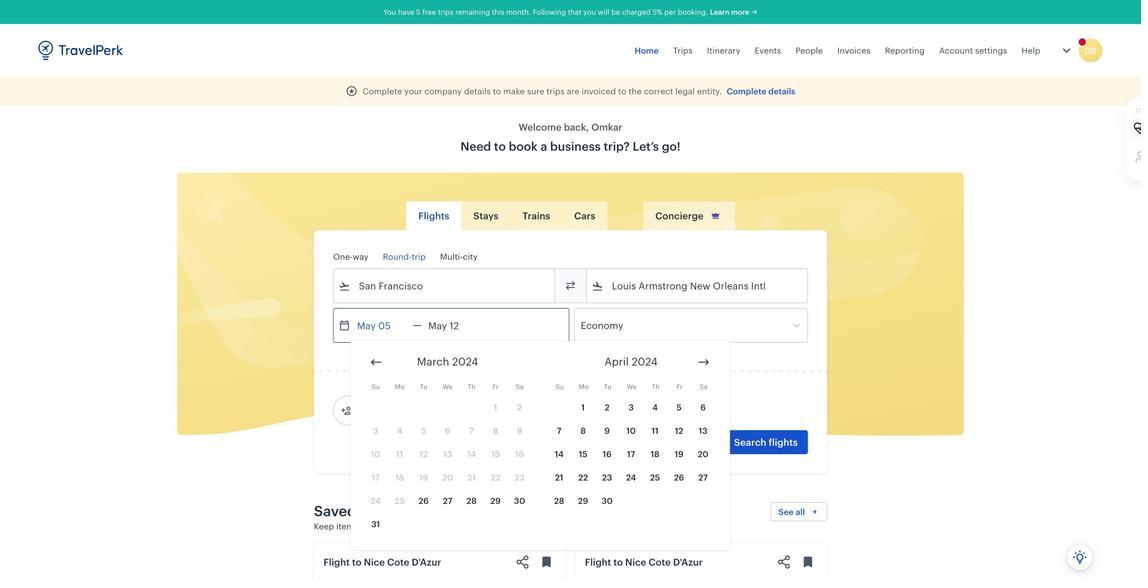 Task type: locate. For each thing, give the bounding box(es) containing it.
move forward to switch to the next month. image
[[697, 355, 711, 370]]

Depart text field
[[351, 309, 413, 342]]

calendar application
[[351, 341, 1092, 551]]

Return text field
[[422, 309, 484, 342]]

From search field
[[351, 276, 539, 296]]

move backward to switch to the previous month. image
[[369, 355, 384, 370]]



Task type: vqa. For each thing, say whether or not it's contained in the screenshot.
Add First Traveler search field
yes



Task type: describe. For each thing, give the bounding box(es) containing it.
Add first traveler search field
[[353, 401, 478, 420]]

To search field
[[604, 276, 792, 296]]



